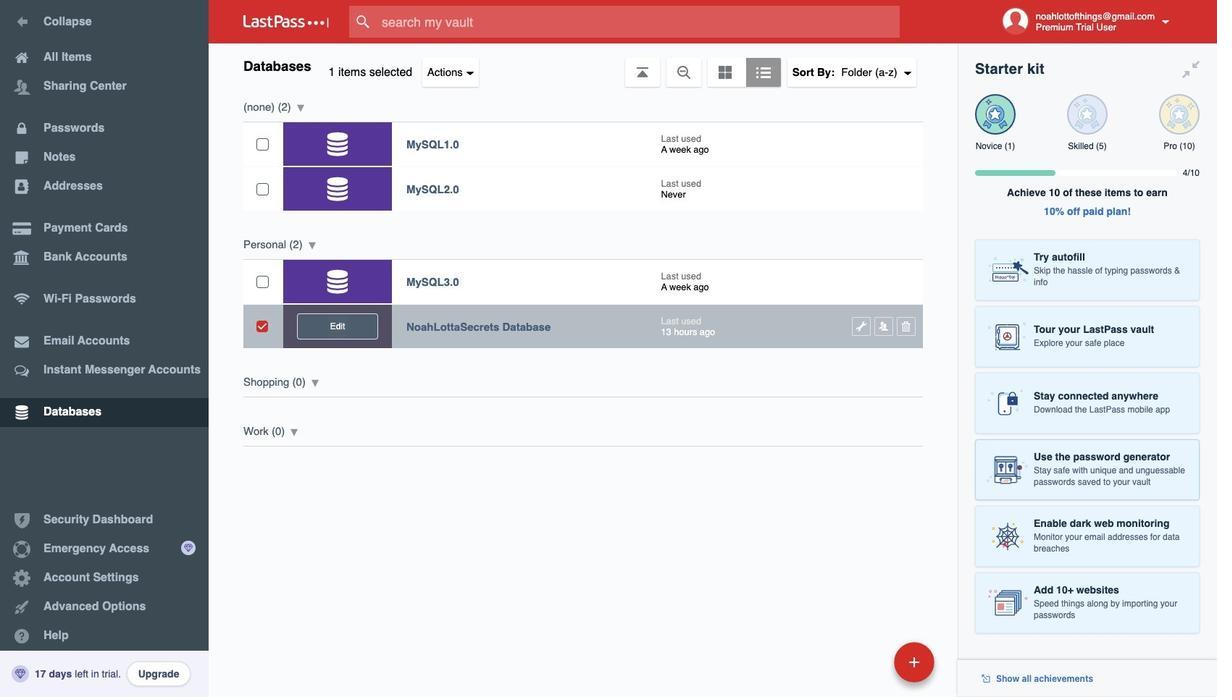 Task type: locate. For each thing, give the bounding box(es) containing it.
new item element
[[795, 642, 940, 683]]

main navigation navigation
[[0, 0, 209, 698]]

vault options navigation
[[209, 43, 958, 87]]

search my vault text field
[[349, 6, 928, 38]]

lastpass image
[[244, 15, 329, 28]]

Search search field
[[349, 6, 928, 38]]



Task type: vqa. For each thing, say whether or not it's contained in the screenshot.
New item Navigation in the bottom right of the page
yes



Task type: describe. For each thing, give the bounding box(es) containing it.
new item navigation
[[795, 638, 944, 698]]



